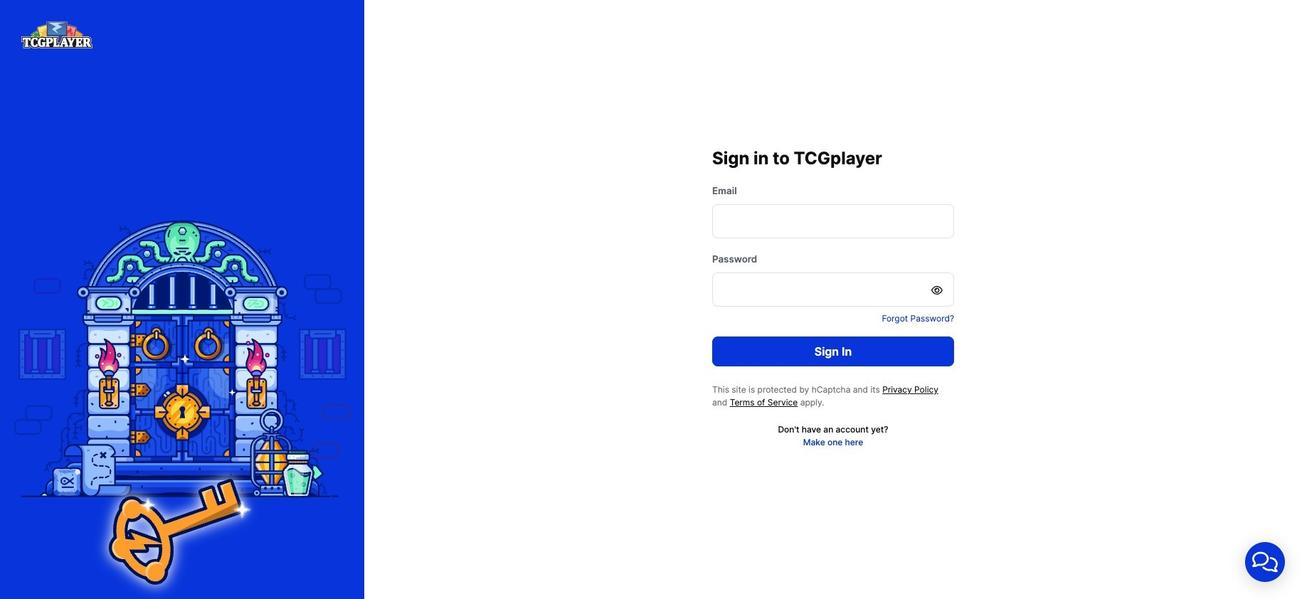 Task type: vqa. For each thing, say whether or not it's contained in the screenshot.
Password Password Field
yes



Task type: describe. For each thing, give the bounding box(es) containing it.
Email email field
[[712, 204, 954, 238]]



Task type: locate. For each thing, give the bounding box(es) containing it.
application
[[1228, 525, 1302, 599]]

hide your password button image
[[932, 285, 944, 295]]

Password password field
[[712, 272, 954, 307]]

tcgplayer.com image
[[21, 21, 92, 48]]



